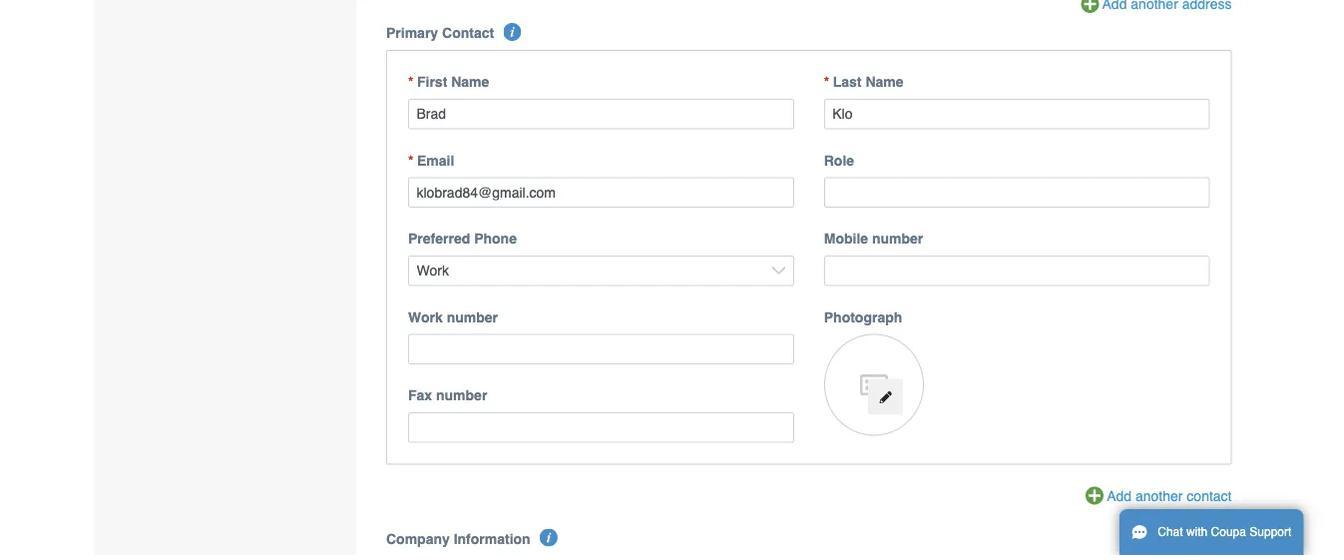 Task type: describe. For each thing, give the bounding box(es) containing it.
add another contact
[[1107, 488, 1232, 504]]

first
[[417, 74, 447, 90]]

name for * last name
[[866, 74, 904, 90]]

add
[[1107, 488, 1132, 504]]

chat
[[1158, 525, 1183, 539]]

another
[[1136, 488, 1183, 504]]

* email
[[408, 152, 454, 168]]

additional information image
[[540, 528, 558, 546]]

mobile number
[[824, 231, 924, 247]]

contact
[[1187, 488, 1232, 504]]

fax number
[[408, 387, 487, 403]]

Role text field
[[824, 177, 1210, 208]]

chat with coupa support
[[1158, 525, 1292, 539]]

Mobile number text field
[[824, 255, 1210, 286]]

number for mobile number
[[872, 231, 924, 247]]

preferred phone
[[408, 231, 517, 247]]

with
[[1187, 525, 1208, 539]]

number for fax number
[[436, 387, 487, 403]]

preferred
[[408, 231, 470, 247]]

phone
[[474, 231, 517, 247]]

* for * email
[[408, 152, 414, 168]]

company
[[386, 530, 450, 546]]

* for * first name
[[408, 74, 414, 90]]

primary
[[386, 25, 438, 41]]

name for * first name
[[451, 74, 489, 90]]

* last name
[[824, 74, 904, 90]]

work
[[408, 309, 443, 325]]

chat with coupa support button
[[1120, 509, 1304, 555]]

mobile
[[824, 231, 869, 247]]



Task type: locate. For each thing, give the bounding box(es) containing it.
number
[[872, 231, 924, 247], [447, 309, 498, 325], [436, 387, 487, 403]]

* left email
[[408, 152, 414, 168]]

work number
[[408, 309, 498, 325]]

1 vertical spatial number
[[447, 309, 498, 325]]

Fax number text field
[[408, 412, 794, 443]]

add another contact button
[[1086, 486, 1232, 507]]

photograph image
[[824, 334, 924, 436]]

None text field
[[408, 99, 794, 129]]

additional information image
[[504, 23, 522, 41]]

2 name from the left
[[866, 74, 904, 90]]

*
[[408, 74, 414, 90], [824, 74, 830, 90], [408, 152, 414, 168]]

primary contact
[[386, 25, 494, 41]]

number right mobile on the right
[[872, 231, 924, 247]]

name right first
[[451, 74, 489, 90]]

contact
[[442, 25, 494, 41]]

0 horizontal spatial name
[[451, 74, 489, 90]]

fax
[[408, 387, 432, 403]]

support
[[1250, 525, 1292, 539]]

1 horizontal spatial name
[[866, 74, 904, 90]]

number right work
[[447, 309, 498, 325]]

change image image
[[879, 390, 893, 404]]

2 vertical spatial number
[[436, 387, 487, 403]]

None text field
[[824, 99, 1210, 129], [408, 177, 794, 208], [824, 99, 1210, 129], [408, 177, 794, 208]]

company information
[[386, 530, 531, 546]]

1 name from the left
[[451, 74, 489, 90]]

0 vertical spatial number
[[872, 231, 924, 247]]

last
[[833, 74, 862, 90]]

number for work number
[[447, 309, 498, 325]]

* first name
[[408, 74, 489, 90]]

* left first
[[408, 74, 414, 90]]

number right fax
[[436, 387, 487, 403]]

Work number text field
[[408, 334, 794, 364]]

information
[[454, 530, 531, 546]]

role
[[824, 152, 855, 168]]

* for * last name
[[824, 74, 830, 90]]

name right last
[[866, 74, 904, 90]]

photograph
[[824, 309, 903, 325]]

coupa
[[1211, 525, 1247, 539]]

* left last
[[824, 74, 830, 90]]

email
[[417, 152, 454, 168]]

name
[[451, 74, 489, 90], [866, 74, 904, 90]]



Task type: vqa. For each thing, say whether or not it's contained in the screenshot.
CATALOGS link
no



